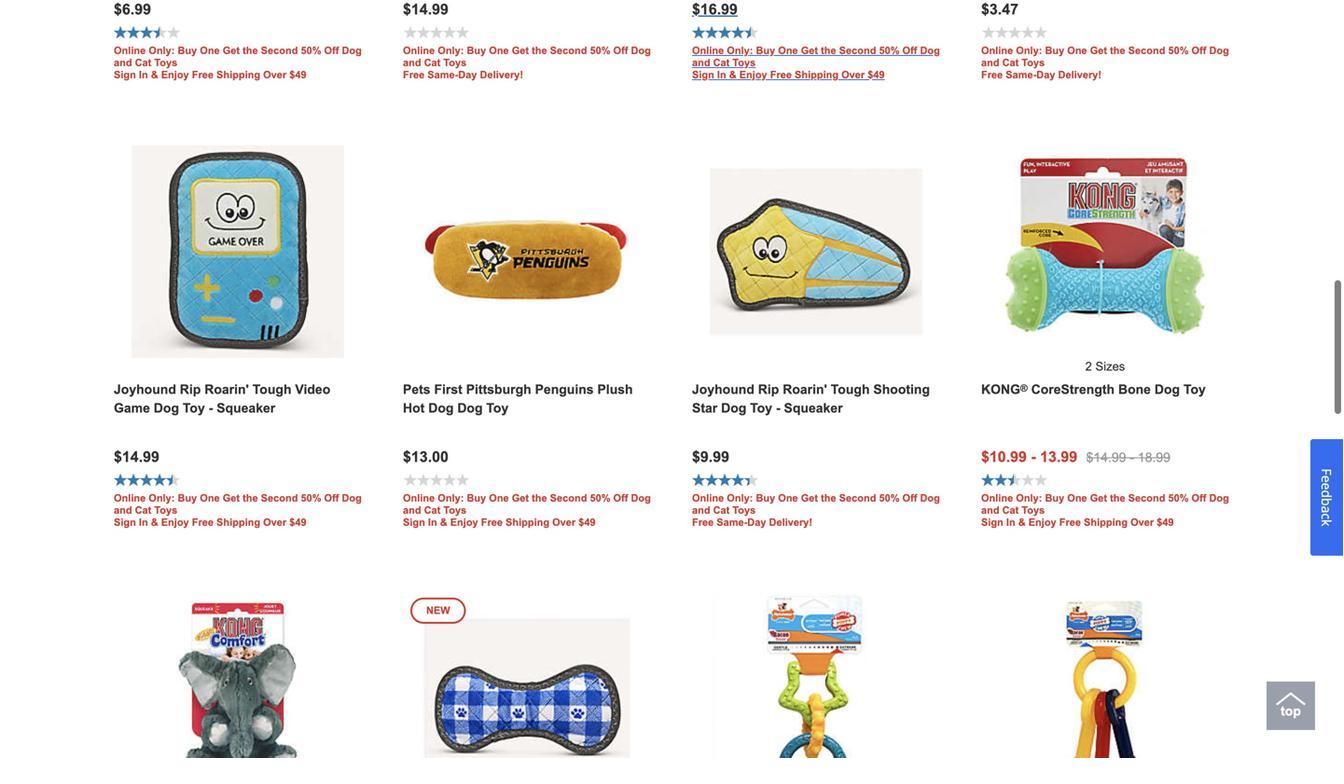 Task type: locate. For each thing, give the bounding box(es) containing it.
rip for $14.99
[[180, 382, 201, 397]]

$6.99
[[114, 1, 151, 18]]

roarin'
[[204, 382, 249, 397], [783, 382, 827, 397]]

only:
[[149, 45, 175, 56], [438, 45, 464, 56], [727, 45, 753, 56], [1016, 45, 1042, 56], [149, 492, 175, 504], [438, 492, 464, 504], [727, 492, 753, 504], [1016, 492, 1042, 504]]

enjoy for pets first pittsburgh penguins plush hot dog dog toy
[[450, 517, 478, 528]]

& for kong
[[1018, 517, 1026, 528]]

toy down pittsburgh
[[486, 401, 509, 415]]

0 horizontal spatial same-
[[428, 69, 458, 81]]

over
[[263, 69, 287, 81], [842, 69, 865, 81], [263, 517, 287, 528], [552, 517, 576, 528], [1131, 517, 1154, 528]]

1 horizontal spatial tough
[[831, 382, 870, 397]]

cat
[[135, 57, 151, 68], [424, 57, 441, 68], [713, 57, 730, 68], [1002, 57, 1019, 68], [135, 504, 151, 516], [424, 504, 441, 516], [713, 504, 730, 516], [1002, 504, 1019, 516]]

rip inside joyhound rip roarin' tough video game dog toy - squeaker
[[180, 382, 201, 397]]

in
[[139, 69, 148, 81], [717, 69, 726, 81], [139, 517, 148, 528], [428, 517, 437, 528], [1006, 517, 1016, 528]]

roarin' for $14.99
[[204, 382, 249, 397]]

rip inside joyhound rip roarin' tough shooting star dog toy - squeaker
[[758, 382, 779, 397]]

rip for $9.99
[[758, 382, 779, 397]]

joyhound inside joyhound rip roarin' tough video game dog toy - squeaker
[[114, 382, 176, 397]]

hot
[[403, 401, 425, 415]]

$9.99
[[692, 449, 730, 465]]

2 horizontal spatial day
[[1037, 69, 1055, 81]]

f e e d b a c k
[[1318, 469, 1336, 526]]

1 joyhound from the left
[[114, 382, 176, 397]]

new
[[426, 605, 450, 616]]

0 horizontal spatial delivery!
[[480, 69, 523, 81]]

roarin' inside joyhound rip roarin' tough video game dog toy - squeaker
[[204, 382, 249, 397]]

toy inside joyhound rip roarin' tough shooting star dog toy - squeaker
[[750, 401, 772, 415]]

first
[[434, 382, 463, 397]]

1 rip from the left
[[180, 382, 201, 397]]

shipping for pets first pittsburgh penguins plush hot dog dog toy
[[506, 517, 549, 528]]

enjoy for joyhound rip roarin' tough video game dog toy - squeaker
[[161, 517, 189, 528]]

sign for joyhound rip roarin' tough video game dog toy - squeaker
[[114, 517, 136, 528]]

online only: buy one get the second 50% off dog and cat toys sign in & enjoy free shipping over $49 for kong
[[981, 492, 1229, 528]]

&
[[151, 69, 158, 81], [729, 69, 737, 81], [151, 517, 158, 528], [440, 517, 447, 528], [1018, 517, 1026, 528]]

top
[[1281, 704, 1301, 719]]

- left 18.99
[[1130, 450, 1134, 465]]

50%
[[301, 45, 321, 56], [590, 45, 611, 56], [879, 45, 900, 56], [1168, 45, 1189, 56], [301, 492, 321, 504], [590, 492, 611, 504], [879, 492, 900, 504], [1168, 492, 1189, 504]]

online only: buy one get the second 50% off dog and cat toys free same-day delivery! for $14.99
[[403, 45, 651, 81]]

star
[[692, 401, 718, 415]]

day for $14.99
[[458, 69, 477, 81]]

1 horizontal spatial same-
[[717, 517, 747, 528]]

2 sizes
[[1086, 359, 1125, 373]]

rip
[[180, 382, 201, 397], [758, 382, 779, 397]]

-
[[209, 401, 213, 415], [776, 401, 780, 415], [1031, 449, 1036, 465], [1130, 450, 1134, 465]]

one
[[200, 45, 220, 56], [489, 45, 509, 56], [778, 45, 798, 56], [1067, 45, 1087, 56], [200, 492, 220, 504], [489, 492, 509, 504], [778, 492, 798, 504], [1067, 492, 1087, 504]]

$49
[[289, 69, 307, 81], [868, 69, 885, 81], [289, 517, 307, 528], [579, 517, 596, 528], [1157, 517, 1174, 528]]

2 joyhound from the left
[[692, 382, 755, 397]]

same-
[[428, 69, 458, 81], [1006, 69, 1037, 81], [717, 517, 747, 528]]

e down the f
[[1318, 483, 1336, 490]]

joyhound for $9.99
[[692, 382, 755, 397]]

enjoy for kong
[[1029, 517, 1057, 528]]

enjoy
[[161, 69, 189, 81], [739, 69, 767, 81], [161, 517, 189, 528], [450, 517, 478, 528], [1029, 517, 1057, 528]]

1 tough from the left
[[253, 382, 292, 397]]

online
[[114, 45, 146, 56], [403, 45, 435, 56], [692, 45, 724, 56], [981, 45, 1013, 56], [114, 492, 146, 504], [403, 492, 435, 504], [692, 492, 724, 504], [981, 492, 1013, 504]]

b
[[1318, 498, 1336, 506]]

1 squeaker from the left
[[217, 401, 275, 415]]

$10.99 - 13.99 $14.99 - 18.99
[[981, 449, 1171, 465]]

1 horizontal spatial rip
[[758, 382, 779, 397]]

c
[[1318, 513, 1336, 520]]

and
[[114, 57, 132, 68], [403, 57, 421, 68], [692, 57, 710, 68], [981, 57, 1000, 68], [114, 504, 132, 516], [403, 504, 421, 516], [692, 504, 710, 516], [981, 504, 1000, 516]]

0 horizontal spatial $14.99
[[114, 449, 159, 465]]

tough
[[253, 382, 292, 397], [831, 382, 870, 397]]

day
[[458, 69, 477, 81], [1037, 69, 1055, 81], [747, 517, 766, 528]]

over for pets first pittsburgh penguins plush hot dog dog toy
[[552, 517, 576, 528]]

over for joyhound rip roarin' tough video game dog toy - squeaker
[[263, 517, 287, 528]]

0 horizontal spatial squeaker
[[217, 401, 275, 415]]

1 horizontal spatial roarin'
[[783, 382, 827, 397]]

1 roarin' from the left
[[204, 382, 249, 397]]

tough inside joyhound rip roarin' tough shooting star dog toy - squeaker
[[831, 382, 870, 397]]

e
[[1318, 475, 1336, 483], [1318, 483, 1336, 490]]

dog
[[342, 45, 362, 56], [631, 45, 651, 56], [920, 45, 940, 56], [1209, 45, 1229, 56], [1155, 382, 1180, 397], [154, 401, 179, 415], [428, 401, 454, 415], [457, 401, 483, 415], [721, 401, 747, 415], [342, 492, 362, 504], [631, 492, 651, 504], [920, 492, 940, 504], [1209, 492, 1229, 504]]

dog inside joyhound rip roarin' tough shooting star dog toy - squeaker
[[721, 401, 747, 415]]

delivery!
[[480, 69, 523, 81], [1058, 69, 1102, 81], [769, 517, 813, 528]]

- right star
[[776, 401, 780, 415]]

toy right game at the bottom of the page
[[183, 401, 205, 415]]

- inside $10.99 - 13.99 $14.99 - 18.99
[[1130, 450, 1134, 465]]

0 horizontal spatial rip
[[180, 382, 201, 397]]

same- for $14.99
[[428, 69, 458, 81]]

sizes
[[1096, 359, 1125, 373]]

free
[[192, 69, 214, 81], [403, 69, 425, 81], [770, 69, 792, 81], [981, 69, 1003, 81], [192, 517, 214, 528], [481, 517, 503, 528], [692, 517, 714, 528], [1059, 517, 1081, 528]]

1 horizontal spatial $14.99
[[403, 1, 449, 18]]

toys
[[154, 57, 177, 68], [443, 57, 467, 68], [733, 57, 756, 68], [1022, 57, 1045, 68], [154, 504, 177, 516], [443, 504, 467, 516], [733, 504, 756, 516], [1022, 504, 1045, 516]]

toy right bone
[[1184, 382, 1206, 397]]

0 horizontal spatial roarin'
[[204, 382, 249, 397]]

1 e from the top
[[1318, 475, 1336, 483]]

off
[[324, 45, 339, 56], [613, 45, 628, 56], [903, 45, 917, 56], [1192, 45, 1207, 56], [324, 492, 339, 504], [613, 492, 628, 504], [903, 492, 917, 504], [1192, 492, 1207, 504]]

2 rip from the left
[[758, 382, 779, 397]]

shooting
[[873, 382, 930, 397]]

joyhound
[[114, 382, 176, 397], [692, 382, 755, 397]]

the
[[243, 45, 258, 56], [532, 45, 547, 56], [821, 45, 836, 56], [1110, 45, 1126, 56], [243, 492, 258, 504], [532, 492, 547, 504], [821, 492, 836, 504], [1110, 492, 1126, 504]]

0 horizontal spatial joyhound
[[114, 382, 176, 397]]

$49 for pets first pittsburgh penguins plush hot dog dog toy
[[579, 517, 596, 528]]

tough left the shooting
[[831, 382, 870, 397]]

online only: buy one get the second 50% off dog and cat toys sign in & enjoy free shipping over $49
[[114, 45, 362, 81], [692, 45, 940, 81], [114, 492, 362, 528], [403, 492, 651, 528], [981, 492, 1229, 528]]

second
[[261, 45, 298, 56], [550, 45, 587, 56], [839, 45, 876, 56], [1128, 45, 1166, 56], [261, 492, 298, 504], [550, 492, 587, 504], [839, 492, 876, 504], [1128, 492, 1166, 504]]

2 roarin' from the left
[[783, 382, 827, 397]]

1 horizontal spatial squeaker
[[784, 401, 843, 415]]

buy
[[178, 45, 197, 56], [467, 45, 486, 56], [756, 45, 775, 56], [1045, 45, 1065, 56], [178, 492, 197, 504], [467, 492, 486, 504], [756, 492, 775, 504], [1045, 492, 1065, 504]]

tough inside joyhound rip roarin' tough video game dog toy - squeaker
[[253, 382, 292, 397]]

1 horizontal spatial joyhound
[[692, 382, 755, 397]]

toy
[[1184, 382, 1206, 397], [183, 401, 205, 415], [486, 401, 509, 415], [750, 401, 772, 415]]

0 horizontal spatial tough
[[253, 382, 292, 397]]

$14.99
[[403, 1, 449, 18], [114, 449, 159, 465], [1086, 450, 1126, 465]]

online only: buy one get the second 50% off dog and cat toys free same-day delivery! for $3.47
[[981, 45, 1229, 81]]

toy right star
[[750, 401, 772, 415]]

- right game at the bottom of the page
[[209, 401, 213, 415]]

2 tough from the left
[[831, 382, 870, 397]]

squeaker
[[217, 401, 275, 415], [784, 401, 843, 415]]

in for kong
[[1006, 517, 1016, 528]]

shipping for joyhound rip roarin' tough video game dog toy - squeaker
[[216, 517, 260, 528]]

squeaker inside joyhound rip roarin' tough shooting star dog toy - squeaker
[[784, 401, 843, 415]]

0 horizontal spatial online only: buy one get the second 50% off dog and cat toys free same-day delivery!
[[403, 45, 651, 81]]

roarin' inside joyhound rip roarin' tough shooting star dog toy - squeaker
[[783, 382, 827, 397]]

2 horizontal spatial delivery!
[[1058, 69, 1102, 81]]

$3.47
[[981, 1, 1019, 18]]

delivery! for $14.99
[[480, 69, 523, 81]]

sign
[[114, 69, 136, 81], [692, 69, 714, 81], [114, 517, 136, 528], [403, 517, 425, 528], [981, 517, 1004, 528]]

13.99
[[1040, 449, 1078, 465]]

$13.00
[[403, 449, 449, 465]]

a
[[1318, 506, 1336, 513]]

dog inside joyhound rip roarin' tough video game dog toy - squeaker
[[154, 401, 179, 415]]

& for joyhound rip roarin' tough video game dog toy - squeaker
[[151, 517, 158, 528]]

18.99
[[1138, 450, 1171, 465]]

joyhound inside joyhound rip roarin' tough shooting star dog toy - squeaker
[[692, 382, 755, 397]]

get
[[223, 45, 240, 56], [512, 45, 529, 56], [801, 45, 818, 56], [1090, 45, 1107, 56], [223, 492, 240, 504], [512, 492, 529, 504], [801, 492, 818, 504], [1090, 492, 1107, 504]]

2 squeaker from the left
[[784, 401, 843, 415]]

tough for $14.99
[[253, 382, 292, 397]]

joyhound up game at the bottom of the page
[[114, 382, 176, 397]]

bone
[[1118, 382, 1151, 397]]

shipping
[[216, 69, 260, 81], [795, 69, 839, 81], [216, 517, 260, 528], [506, 517, 549, 528], [1084, 517, 1128, 528]]

0 horizontal spatial day
[[458, 69, 477, 81]]

squeaker inside joyhound rip roarin' tough video game dog toy - squeaker
[[217, 401, 275, 415]]

joyhound up star
[[692, 382, 755, 397]]

e up d
[[1318, 475, 1336, 483]]

2 horizontal spatial same-
[[1006, 69, 1037, 81]]

®
[[1021, 383, 1028, 394]]

2 horizontal spatial online only: buy one get the second 50% off dog and cat toys free same-day delivery!
[[981, 45, 1229, 81]]

2 horizontal spatial $14.99
[[1086, 450, 1126, 465]]

online only: buy one get the second 50% off dog and cat toys free same-day delivery!
[[403, 45, 651, 81], [981, 45, 1229, 81], [692, 492, 940, 528]]

tough left video
[[253, 382, 292, 397]]



Task type: describe. For each thing, give the bounding box(es) containing it.
1 horizontal spatial online only: buy one get the second 50% off dog and cat toys free same-day delivery!
[[692, 492, 940, 528]]

2 e from the top
[[1318, 483, 1336, 490]]

tough for $9.99
[[831, 382, 870, 397]]

squeaker for $9.99
[[784, 401, 843, 415]]

$49 for joyhound rip roarin' tough video game dog toy - squeaker
[[289, 517, 307, 528]]

$10.99
[[981, 449, 1027, 465]]

squeaker for $14.99
[[217, 401, 275, 415]]

joyhound rip roarin' tough shooting star dog toy - squeaker
[[692, 382, 930, 415]]

in for joyhound rip roarin' tough video game dog toy - squeaker
[[139, 517, 148, 528]]

plush
[[597, 382, 633, 397]]

sign for pets first pittsburgh penguins plush hot dog dog toy
[[403, 517, 425, 528]]

& for pets first pittsburgh penguins plush hot dog dog toy
[[440, 517, 447, 528]]

- left 13.99
[[1031, 449, 1036, 465]]

1 horizontal spatial delivery!
[[769, 517, 813, 528]]

- inside joyhound rip roarin' tough shooting star dog toy - squeaker
[[776, 401, 780, 415]]

joyhound rip roarin' tough video game dog toy - squeaker
[[114, 382, 330, 415]]

2
[[1086, 359, 1092, 373]]

roarin' for $9.99
[[783, 382, 827, 397]]

f
[[1318, 469, 1336, 475]]

pittsburgh
[[466, 382, 531, 397]]

$49 for kong
[[1157, 517, 1174, 528]]

over for kong
[[1131, 517, 1154, 528]]

back to top image
[[1276, 685, 1306, 715]]

video
[[295, 382, 330, 397]]

delivery! for $3.47
[[1058, 69, 1102, 81]]

kong® kiddos comfort&trade; elephant dog toy - plush, squeaker image
[[132, 593, 344, 758]]

kong
[[981, 382, 1021, 397]]

kong ® corestrength bone dog toy
[[981, 382, 1206, 397]]

toy inside pets first pittsburgh penguins plush hot dog dog toy
[[486, 401, 509, 415]]

game
[[114, 401, 150, 415]]

d
[[1318, 490, 1336, 498]]

day for $3.47
[[1037, 69, 1055, 81]]

toy inside joyhound rip roarin' tough video game dog toy - squeaker
[[183, 401, 205, 415]]

joyhound for $14.99
[[114, 382, 176, 397]]

$16.99
[[692, 1, 738, 18]]

online only: buy one get the second 50% off dog and cat toys sign in & enjoy free shipping over $49 for joyhound rip roarin' tough video game dog toy - squeaker
[[114, 492, 362, 528]]

pets
[[403, 382, 431, 397]]

f e e d b a c k button
[[1311, 439, 1343, 556]]

penguins
[[535, 382, 594, 397]]

sign for kong
[[981, 517, 1004, 528]]

k
[[1318, 520, 1336, 526]]

online only: buy one get the second 50% off dog and cat toys sign in & enjoy free shipping over $49 for pets first pittsburgh penguins plush hot dog dog toy
[[403, 492, 651, 528]]

$14.99 inside $10.99 - 13.99 $14.99 - 18.99
[[1086, 450, 1126, 465]]

new link
[[382, 562, 672, 758]]

nylabone® power puppy chew teething ring dog toy - bacon flavor image
[[710, 593, 923, 758]]

corestrength
[[1031, 382, 1115, 397]]

pets first pittsburgh penguins plush hot dog dog toy
[[403, 382, 633, 415]]

same- for $3.47
[[1006, 69, 1037, 81]]

shipping for kong
[[1084, 517, 1128, 528]]

nylabone® puppy teething keys chew dog toy image
[[999, 593, 1212, 758]]

- inside joyhound rip roarin' tough video game dog toy - squeaker
[[209, 401, 213, 415]]

in for pets first pittsburgh penguins plush hot dog dog toy
[[428, 517, 437, 528]]

1 horizontal spatial day
[[747, 517, 766, 528]]



Task type: vqa. For each thing, say whether or not it's contained in the screenshot.
THE HELP
no



